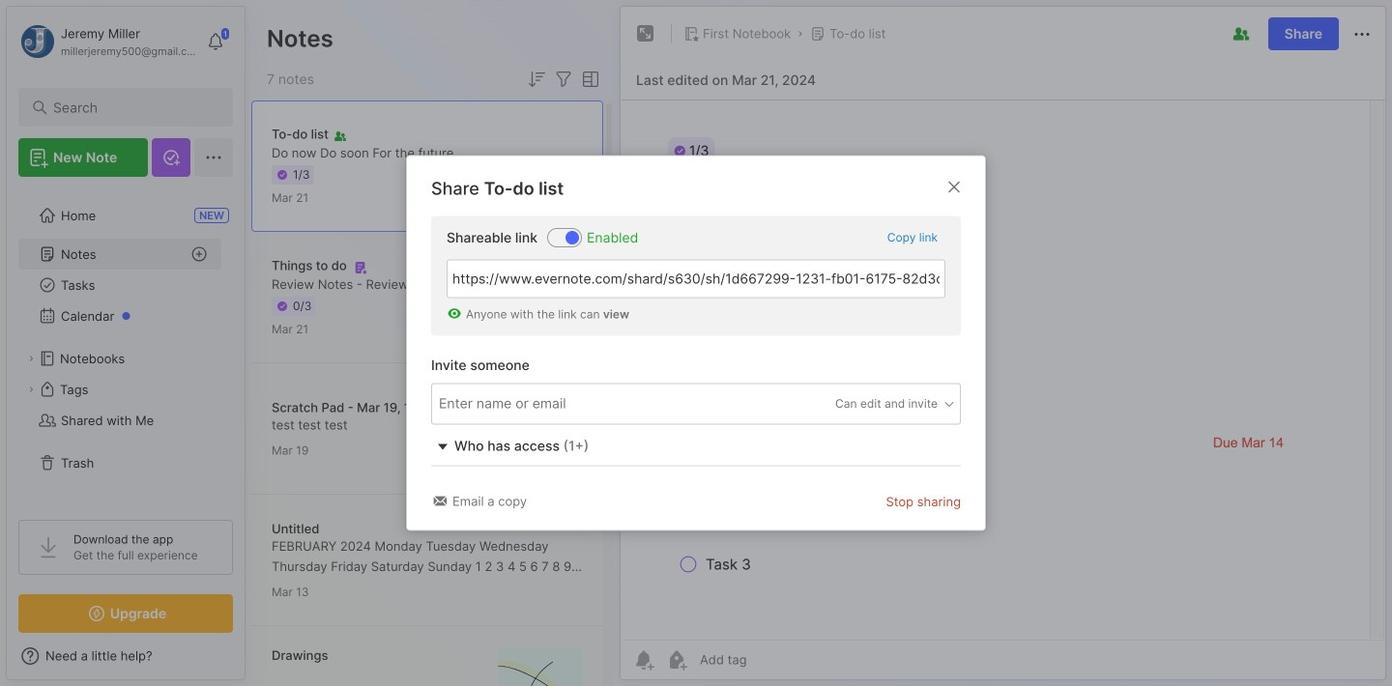 Task type: describe. For each thing, give the bounding box(es) containing it.
expand note image
[[634, 22, 657, 45]]

none search field inside main element
[[53, 96, 207, 119]]

Add tag field
[[437, 393, 669, 414]]

add tag image
[[665, 649, 688, 672]]

shared link switcher image
[[566, 231, 579, 244]]

Note Editor text field
[[621, 100, 1385, 640]]



Task type: locate. For each thing, give the bounding box(es) containing it.
tree
[[7, 189, 245, 503]]

None search field
[[53, 96, 207, 119]]

expand notebooks image
[[25, 353, 37, 364]]

Search text field
[[53, 99, 207, 117]]

close image
[[943, 175, 966, 199]]

Select permission field
[[799, 396, 956, 413]]

main element
[[0, 0, 251, 686]]

tree inside main element
[[7, 189, 245, 503]]

add a reminder image
[[632, 649, 656, 672]]

note window element
[[620, 6, 1386, 681]]

expand tags image
[[25, 384, 37, 395]]

Shared URL text field
[[447, 259, 946, 298]]



Task type: vqa. For each thing, say whether or not it's contained in the screenshot.
main element
yes



